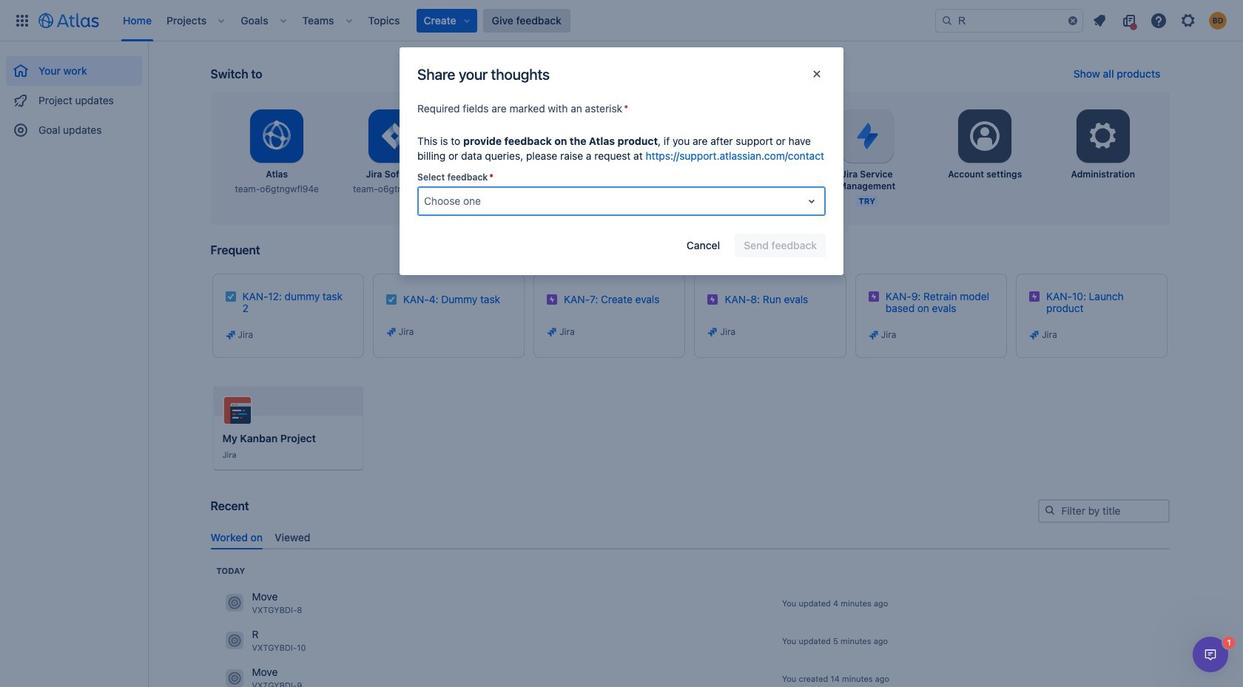 Task type: vqa. For each thing, say whether or not it's contained in the screenshot.
Showing 0 projects
no



Task type: describe. For each thing, give the bounding box(es) containing it.
help image
[[1150, 11, 1168, 29]]

settings image
[[968, 118, 1003, 154]]

Search field
[[936, 9, 1084, 32]]

search image
[[941, 14, 953, 26]]

search image
[[1044, 505, 1056, 517]]

top element
[[9, 0, 936, 41]]

settings image
[[1086, 118, 1121, 154]]

open image
[[803, 192, 821, 210]]



Task type: locate. For each thing, give the bounding box(es) containing it.
2 townsquare image from the top
[[225, 670, 243, 688]]

heading
[[216, 565, 245, 577]]

0 vertical spatial townsquare image
[[225, 595, 243, 612]]

jira image
[[385, 326, 397, 338], [546, 326, 558, 338], [707, 326, 719, 338], [707, 326, 719, 338], [225, 329, 236, 341], [1029, 329, 1041, 341], [1029, 329, 1041, 341]]

1 vertical spatial townsquare image
[[225, 670, 243, 688]]

townsquare image up townsquare image
[[225, 595, 243, 612]]

banner
[[0, 0, 1243, 41]]

tab list
[[205, 525, 1176, 550]]

townsquare image down townsquare image
[[225, 670, 243, 688]]

clear search session image
[[1067, 14, 1079, 26]]

None text field
[[424, 194, 427, 209]]

None search field
[[936, 9, 1084, 32]]

1 townsquare image from the top
[[225, 595, 243, 612]]

group
[[6, 41, 142, 150]]

townsquare image
[[225, 632, 243, 650]]

Filter by title field
[[1040, 501, 1168, 522]]

close modal image
[[808, 65, 826, 83]]

jira image
[[385, 326, 397, 338], [546, 326, 558, 338], [225, 329, 236, 341], [868, 329, 880, 341], [868, 329, 880, 341]]

townsquare image
[[225, 595, 243, 612], [225, 670, 243, 688]]



